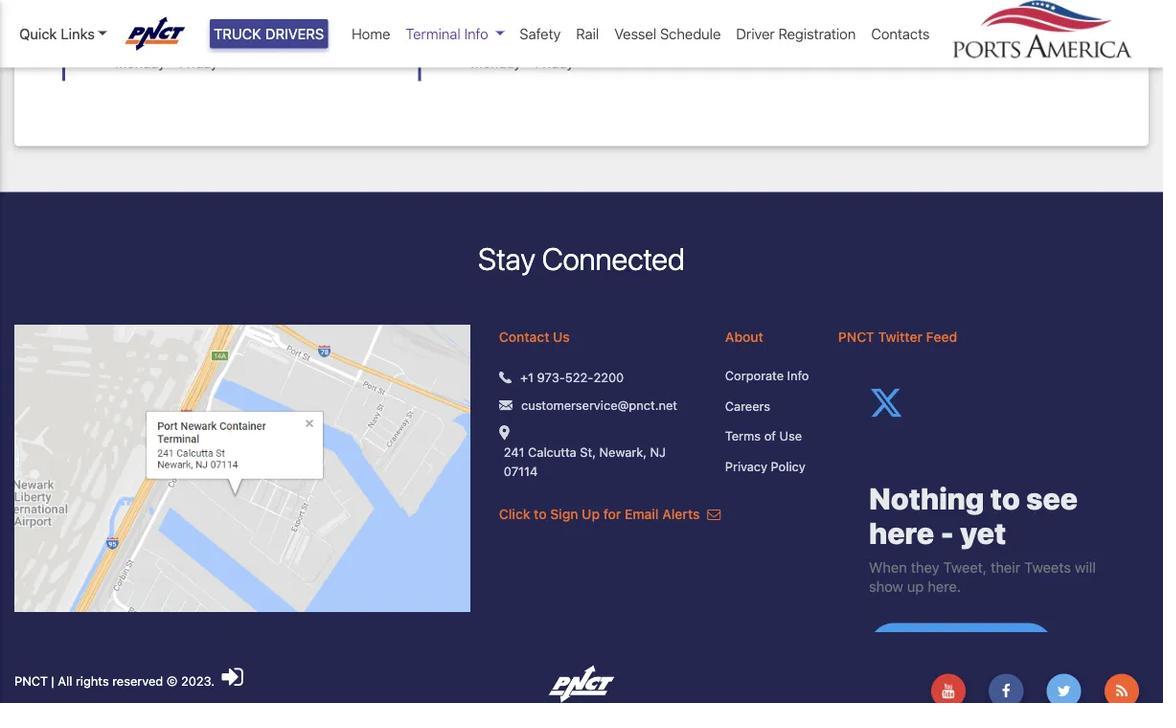 Task type: vqa. For each thing, say whether or not it's contained in the screenshot.
THE CLICK
yes



Task type: locate. For each thing, give the bounding box(es) containing it.
friday for 5:00
[[179, 55, 218, 71]]

1 friday from the left
[[179, 55, 218, 71]]

email
[[625, 506, 659, 522]]

terminal info link
[[398, 15, 512, 52]]

safety link
[[512, 15, 568, 52]]

monday - friday for 3:30
[[471, 55, 574, 71]]

1 monday - friday from the left
[[115, 55, 218, 71]]

2 friday from the left
[[535, 55, 574, 71]]

monday - friday down 6:00 am - 3:30 pm
[[471, 55, 574, 71]]

0 horizontal spatial pnct
[[14, 674, 48, 689]]

monday for 6:00 am - 3:30 pm
[[471, 55, 521, 71]]

pnct left |
[[14, 674, 48, 689]]

pnct
[[838, 330, 875, 345], [14, 674, 48, 689]]

vessel schedule link
[[607, 15, 729, 52]]

0 horizontal spatial friday
[[179, 55, 218, 71]]

terminal info
[[406, 25, 488, 42]]

contacts
[[871, 25, 930, 42]]

friday down 5:00 in the left top of the page
[[179, 55, 218, 71]]

am left 5:00 in the left top of the page
[[149, 27, 171, 43]]

6:00 am - 3:30 pm
[[471, 27, 595, 43]]

0 horizontal spatial 6:00
[[115, 27, 146, 43]]

1 horizontal spatial monday - friday
[[471, 55, 574, 71]]

2 pm from the left
[[574, 27, 595, 43]]

quick
[[19, 25, 57, 42]]

0 vertical spatial pnct
[[838, 330, 875, 345]]

rail link
[[568, 15, 607, 52]]

pnct twitter feed
[[838, 330, 957, 345]]

pm right 3:30 at left top
[[574, 27, 595, 43]]

pm
[[218, 27, 239, 43], [574, 27, 595, 43]]

home link
[[344, 15, 398, 52]]

1 horizontal spatial 6:00
[[471, 27, 501, 43]]

2 6:00 from the left
[[471, 27, 501, 43]]

monday
[[115, 55, 165, 71], [471, 55, 521, 71]]

1 6:00 from the left
[[115, 27, 146, 43]]

6:00
[[115, 27, 146, 43], [471, 27, 501, 43]]

6:00 right terminal
[[471, 27, 501, 43]]

1 horizontal spatial monday
[[471, 55, 521, 71]]

am right 'info'
[[505, 27, 526, 43]]

monday down 6:00 am - 5:00 pm
[[115, 55, 165, 71]]

sign in image
[[222, 665, 243, 690]]

©
[[167, 674, 178, 689]]

stay
[[478, 241, 535, 277]]

pnct left twitter
[[838, 330, 875, 345]]

driver registration link
[[729, 15, 864, 52]]

- down 6:00 am - 5:00 pm
[[169, 55, 176, 71]]

for
[[603, 506, 621, 522]]

monday for 6:00 am - 5:00 pm
[[115, 55, 165, 71]]

1 horizontal spatial pm
[[574, 27, 595, 43]]

2 monday from the left
[[471, 55, 521, 71]]

am
[[149, 27, 171, 43], [505, 27, 526, 43]]

monday - friday down 6:00 am - 5:00 pm
[[115, 55, 218, 71]]

0 horizontal spatial pm
[[218, 27, 239, 43]]

2 monday - friday from the left
[[471, 55, 574, 71]]

friday
[[179, 55, 218, 71], [535, 55, 574, 71]]

schedule
[[660, 25, 721, 42]]

- left 5:00 in the left top of the page
[[174, 27, 181, 43]]

6:00 right links
[[115, 27, 146, 43]]

pnct for pnct | all rights reserved © 2023.
[[14, 674, 48, 689]]

quick links link
[[19, 23, 107, 45]]

1 pm from the left
[[218, 27, 239, 43]]

- left 3:30 at left top
[[530, 27, 536, 43]]

monday - friday
[[115, 55, 218, 71], [471, 55, 574, 71]]

links
[[61, 25, 95, 42]]

1 horizontal spatial am
[[505, 27, 526, 43]]

1 horizontal spatial pnct
[[838, 330, 875, 345]]

1 horizontal spatial friday
[[535, 55, 574, 71]]

home
[[352, 25, 390, 42]]

0 horizontal spatial monday
[[115, 55, 165, 71]]

monday down 'info'
[[471, 55, 521, 71]]

2 am from the left
[[505, 27, 526, 43]]

us
[[553, 330, 570, 345]]

1 am from the left
[[149, 27, 171, 43]]

0 horizontal spatial monday - friday
[[115, 55, 218, 71]]

- down 6:00 am - 3:30 pm
[[525, 55, 531, 71]]

6:00 for 6:00 am - 5:00 pm
[[115, 27, 146, 43]]

pm right 5:00 in the left top of the page
[[218, 27, 239, 43]]

2023.
[[181, 674, 215, 689]]

driver registration
[[736, 25, 856, 42]]

-
[[174, 27, 181, 43], [530, 27, 536, 43], [169, 55, 176, 71], [525, 55, 531, 71]]

friday down 3:30 at left top
[[535, 55, 574, 71]]

1 monday from the left
[[115, 55, 165, 71]]

0 horizontal spatial am
[[149, 27, 171, 43]]

1 vertical spatial pnct
[[14, 674, 48, 689]]

drivers
[[265, 25, 324, 42]]

connected
[[542, 241, 685, 277]]



Task type: describe. For each thing, give the bounding box(es) containing it.
rights
[[76, 674, 109, 689]]

stay connected
[[478, 241, 685, 277]]

rail
[[576, 25, 599, 42]]

contact
[[499, 330, 549, 345]]

feed
[[926, 330, 957, 345]]

pm for 6:00 am - 5:00 pm
[[218, 27, 239, 43]]

truck drivers
[[214, 25, 324, 42]]

vessel schedule
[[614, 25, 721, 42]]

pm for 6:00 am - 3:30 pm
[[574, 27, 595, 43]]

truck
[[214, 25, 261, 42]]

all
[[58, 674, 72, 689]]

click to sign up for email alerts link
[[499, 506, 721, 522]]

terminal
[[406, 25, 461, 42]]

reserved
[[112, 674, 163, 689]]

twitter
[[878, 330, 923, 345]]

friday for 3:30
[[535, 55, 574, 71]]

contact us
[[499, 330, 570, 345]]

pnct for pnct twitter feed
[[838, 330, 875, 345]]

contacts link
[[864, 15, 937, 52]]

click
[[499, 506, 530, 522]]

info
[[464, 25, 488, 42]]

quick links
[[19, 25, 95, 42]]

alerts
[[662, 506, 700, 522]]

driver
[[736, 25, 775, 42]]

click to sign up for email alerts
[[499, 506, 703, 522]]

5:00
[[184, 27, 214, 43]]

am for 5:00
[[149, 27, 171, 43]]

sign
[[550, 506, 578, 522]]

am for 3:30
[[505, 27, 526, 43]]

6:00 for 6:00 am - 3:30 pm
[[471, 27, 501, 43]]

safety
[[520, 25, 561, 42]]

truck drivers link
[[210, 19, 328, 48]]

envelope o image
[[707, 508, 721, 521]]

up
[[582, 506, 600, 522]]

registration
[[778, 25, 856, 42]]

about
[[725, 330, 763, 345]]

|
[[51, 674, 54, 689]]

vessel
[[614, 25, 656, 42]]

pnct | all rights reserved © 2023.
[[14, 674, 218, 689]]

6:00 am - 5:00 pm
[[115, 27, 239, 43]]

to
[[534, 506, 547, 522]]

monday - friday for 5:00
[[115, 55, 218, 71]]

3:30
[[540, 27, 570, 43]]



